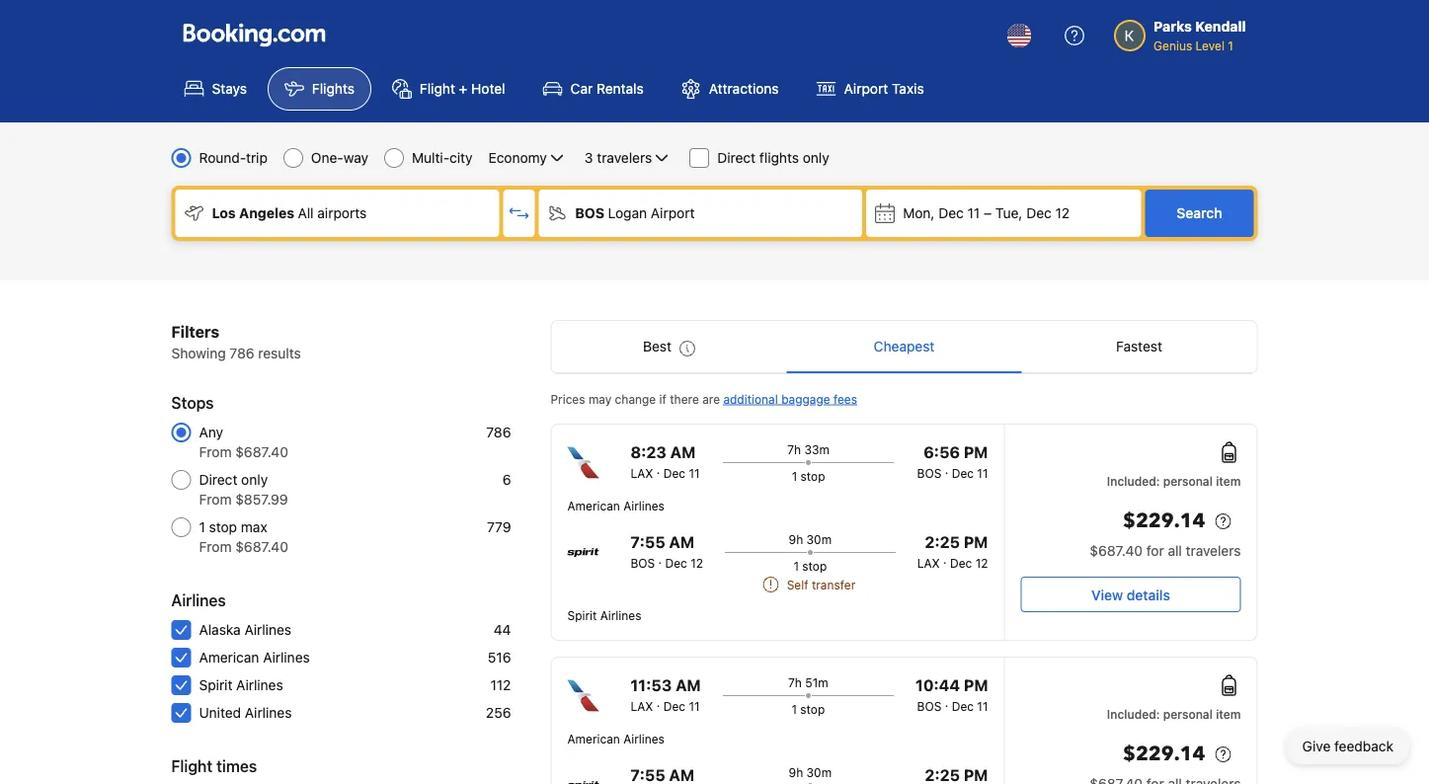 Task type: describe. For each thing, give the bounding box(es) containing it.
attractions link
[[664, 67, 796, 111]]

filters
[[171, 322, 219, 341]]

flight for flight + hotel
[[420, 80, 455, 97]]

256
[[486, 705, 511, 721]]

bos for 6:56 pm
[[917, 466, 942, 480]]

american for 11:53
[[567, 732, 620, 746]]

. for 2:25
[[943, 552, 947, 566]]

united airlines
[[199, 705, 292, 721]]

best button
[[552, 321, 787, 372]]

3
[[585, 150, 593, 166]]

lax for 11:53 am
[[630, 699, 653, 713]]

multi-city
[[412, 150, 473, 166]]

car rentals link
[[526, 67, 660, 111]]

max
[[241, 519, 267, 535]]

7h 51m
[[788, 676, 828, 689]]

additional baggage fees link
[[723, 392, 857, 406]]

from inside 1 stop max from $687.40
[[199, 539, 232, 555]]

mon, dec 11 – tue, dec 12 button
[[866, 190, 1141, 237]]

flight + hotel link
[[375, 67, 522, 111]]

12 for 7:55 am
[[691, 556, 703, 570]]

1 inside parks kendall genius level 1
[[1228, 39, 1233, 52]]

airport taxis
[[844, 80, 924, 97]]

airlines down 11:53 am lax . dec 11
[[623, 732, 665, 746]]

cheapest button
[[787, 321, 1022, 372]]

airlines right alaska
[[244, 622, 291, 638]]

10:44
[[915, 676, 960, 695]]

9h 30m for 6:56
[[789, 532, 832, 546]]

los angeles all airports
[[212, 205, 367, 221]]

included: personal item for 10:44 pm
[[1107, 707, 1241, 721]]

economy
[[488, 150, 547, 166]]

11 inside popup button
[[967, 205, 980, 221]]

51m
[[805, 676, 828, 689]]

stop inside 1 stop max from $687.40
[[209, 519, 237, 535]]

0 vertical spatial spirit
[[567, 608, 597, 622]]

1 vertical spatial spirit
[[199, 677, 232, 693]]

stops
[[171, 394, 214, 412]]

way
[[343, 150, 368, 166]]

11 for 11:53 am
[[689, 699, 700, 713]]

self
[[787, 578, 808, 592]]

tue,
[[995, 205, 1023, 221]]

1 for 8:23 am
[[792, 469, 797, 483]]

hotel
[[471, 80, 505, 97]]

stop for 7:55 am
[[802, 559, 827, 573]]

may
[[588, 392, 612, 406]]

3 travelers
[[585, 150, 652, 166]]

flights
[[312, 80, 354, 97]]

. for 6:56
[[945, 462, 948, 476]]

give feedback
[[1302, 738, 1394, 755]]

1 stop for 8:23 am
[[792, 469, 825, 483]]

united
[[199, 705, 241, 721]]

view
[[1091, 587, 1123, 603]]

10:44 pm bos . dec 11
[[915, 676, 988, 713]]

dec right tue,
[[1026, 205, 1052, 221]]

round-trip
[[199, 150, 268, 166]]

1 horizontal spatial 786
[[486, 424, 511, 440]]

44
[[494, 622, 511, 638]]

kendall
[[1195, 18, 1246, 35]]

fees
[[833, 392, 857, 406]]

fastest button
[[1022, 321, 1257, 372]]

american airlines for 11:53
[[567, 732, 665, 746]]

all
[[298, 205, 314, 221]]

american for 8:23
[[567, 499, 620, 513]]

pm for 6:56 pm
[[964, 443, 988, 462]]

cheapest
[[874, 338, 935, 355]]

1 stop for 11:53 am
[[791, 702, 825, 716]]

any from $687.40
[[199, 424, 288, 460]]

genius
[[1154, 39, 1192, 52]]

details
[[1127, 587, 1170, 603]]

7:55
[[630, 533, 665, 552]]

1 inside 1 stop max from $687.40
[[199, 519, 205, 535]]

airlines up 11:53 on the left bottom of the page
[[600, 608, 641, 622]]

dec for 2:25 pm
[[950, 556, 972, 570]]

9h for 8:23 am
[[789, 532, 803, 546]]

1 stop max from $687.40
[[199, 519, 288, 555]]

included: for 6:56 pm
[[1107, 474, 1160, 488]]

any
[[199, 424, 223, 440]]

33m
[[804, 442, 830, 456]]

112
[[490, 677, 511, 693]]

. for 11:53
[[657, 695, 660, 709]]

parks kendall genius level 1
[[1154, 18, 1246, 52]]

car rentals
[[570, 80, 644, 97]]

direct flights only
[[717, 150, 829, 166]]

feedback
[[1334, 738, 1394, 755]]

. for 7:55
[[658, 552, 662, 566]]

view details button
[[1021, 577, 1241, 612]]

airlines up united airlines
[[236, 677, 283, 693]]

1 for 7:55 am
[[793, 559, 799, 573]]

am for 8:23 am
[[670, 443, 696, 462]]

1 horizontal spatial only
[[803, 150, 829, 166]]

airlines right united
[[245, 705, 292, 721]]

level
[[1196, 39, 1225, 52]]

american airlines for 8:23
[[567, 499, 665, 513]]

flight times
[[171, 757, 257, 776]]

flight + hotel
[[420, 80, 505, 97]]

attractions
[[709, 80, 779, 97]]

dec for 7:55 am
[[665, 556, 687, 570]]

8:23 am lax . dec 11
[[630, 443, 700, 480]]

30m for 10:44 pm
[[806, 765, 832, 779]]

personal for 10:44 pm
[[1163, 707, 1213, 721]]

search button
[[1145, 190, 1254, 237]]

prices may change if there are additional baggage fees
[[551, 392, 857, 406]]

$687.40 for all travelers
[[1090, 543, 1241, 559]]

stays link
[[167, 67, 264, 111]]

7h 33m
[[787, 442, 830, 456]]

transfer
[[812, 578, 855, 592]]

baggage
[[781, 392, 830, 406]]

item for 10:44 pm
[[1216, 707, 1241, 721]]

give feedback button
[[1287, 729, 1409, 764]]

direct for direct flights only
[[717, 150, 756, 166]]

fastest
[[1116, 338, 1162, 355]]

dec right mon,
[[938, 205, 964, 221]]

7:55 am bos . dec 12
[[630, 533, 703, 570]]

logan
[[608, 205, 647, 221]]

flights
[[759, 150, 799, 166]]

city
[[450, 150, 473, 166]]

0 horizontal spatial spirit airlines
[[199, 677, 283, 693]]

flights link
[[268, 67, 371, 111]]

dec for 11:53 am
[[663, 699, 685, 713]]

779
[[487, 519, 511, 535]]

taxis
[[892, 80, 924, 97]]

stays
[[212, 80, 247, 97]]

all
[[1168, 543, 1182, 559]]

11 for 6:56 pm
[[977, 466, 988, 480]]

alaska airlines
[[199, 622, 291, 638]]

6:56
[[923, 443, 960, 462]]

bos left "logan"
[[575, 205, 604, 221]]

from inside direct only from $857.99
[[199, 491, 232, 508]]

6:56 pm bos . dec 11
[[917, 443, 988, 480]]

mon,
[[903, 205, 935, 221]]



Task type: locate. For each thing, give the bounding box(es) containing it.
1 included: from the top
[[1107, 474, 1160, 488]]

dec down 11:53 on the left bottom of the page
[[663, 699, 685, 713]]

direct for direct only from $857.99
[[199, 472, 237, 488]]

stop down 33m
[[801, 469, 825, 483]]

$687.40 inside "any from $687.40"
[[235, 444, 288, 460]]

. down 11:53 on the left bottom of the page
[[657, 695, 660, 709]]

bos logan airport
[[575, 205, 695, 221]]

0 vertical spatial 9h 30m
[[789, 532, 832, 546]]

$229.14
[[1123, 508, 1205, 535], [1123, 741, 1205, 768]]

9h up the self on the bottom of page
[[789, 532, 803, 546]]

. down 10:44
[[945, 695, 948, 709]]

dec down the 6:56
[[952, 466, 974, 480]]

lax inside 8:23 am lax . dec 11
[[630, 466, 653, 480]]

2 vertical spatial american
[[567, 732, 620, 746]]

change
[[615, 392, 656, 406]]

.
[[657, 462, 660, 476], [945, 462, 948, 476], [658, 552, 662, 566], [943, 552, 947, 566], [657, 695, 660, 709], [945, 695, 948, 709]]

1 down 7h 33m at right
[[792, 469, 797, 483]]

dec for 8:23 am
[[663, 466, 685, 480]]

0 vertical spatial 1 stop
[[792, 469, 825, 483]]

0 vertical spatial pm
[[964, 443, 988, 462]]

9h for 11:53 am
[[789, 765, 803, 779]]

2 9h from the top
[[789, 765, 803, 779]]

1 vertical spatial airport
[[651, 205, 695, 221]]

bos for 7:55 am
[[630, 556, 655, 570]]

travelers
[[597, 150, 652, 166], [1186, 543, 1241, 559]]

airlines up 7:55
[[623, 499, 665, 513]]

2 personal from the top
[[1163, 707, 1213, 721]]

1 vertical spatial spirit airlines
[[199, 677, 283, 693]]

0 horizontal spatial direct
[[199, 472, 237, 488]]

bos for 10:44 pm
[[917, 699, 942, 713]]

1 vertical spatial lax
[[917, 556, 940, 570]]

0 vertical spatial only
[[803, 150, 829, 166]]

personal
[[1163, 474, 1213, 488], [1163, 707, 1213, 721]]

prices
[[551, 392, 585, 406]]

only
[[803, 150, 829, 166], [241, 472, 268, 488]]

am
[[670, 443, 696, 462], [669, 533, 694, 552], [676, 676, 701, 695]]

dec inside 11:53 am lax . dec 11
[[663, 699, 685, 713]]

bos down 7:55
[[630, 556, 655, 570]]

9h 30m down 7h 51m
[[789, 765, 832, 779]]

item for 6:56 pm
[[1216, 474, 1241, 488]]

round-
[[199, 150, 246, 166]]

filters showing 786 results
[[171, 322, 301, 361]]

travelers right 3
[[597, 150, 652, 166]]

direct only from $857.99
[[199, 472, 288, 508]]

1 vertical spatial only
[[241, 472, 268, 488]]

. inside '2:25 pm lax . dec 12'
[[943, 552, 947, 566]]

$687.40 left for
[[1090, 543, 1143, 559]]

0 vertical spatial personal
[[1163, 474, 1213, 488]]

1 vertical spatial 9h 30m
[[789, 765, 832, 779]]

stop left max
[[209, 519, 237, 535]]

1 item from the top
[[1216, 474, 1241, 488]]

flight left times
[[171, 757, 212, 776]]

786
[[230, 345, 254, 361], [486, 424, 511, 440]]

american airlines down 11:53 on the left bottom of the page
[[567, 732, 665, 746]]

12
[[1055, 205, 1070, 221], [691, 556, 703, 570], [975, 556, 988, 570]]

dec down 8:23
[[663, 466, 685, 480]]

9h 30m up the self transfer
[[789, 532, 832, 546]]

0 vertical spatial item
[[1216, 474, 1241, 488]]

one-way
[[311, 150, 368, 166]]

0 vertical spatial 9h
[[789, 532, 803, 546]]

are
[[702, 392, 720, 406]]

included: personal item for 6:56 pm
[[1107, 474, 1241, 488]]

1 from from the top
[[199, 444, 232, 460]]

pm inside '2:25 pm lax . dec 12'
[[964, 533, 988, 552]]

2 pm from the top
[[964, 533, 988, 552]]

spirit right 44
[[567, 608, 597, 622]]

1 horizontal spatial travelers
[[1186, 543, 1241, 559]]

1 7h from the top
[[787, 442, 801, 456]]

516
[[488, 649, 511, 666]]

1 vertical spatial direct
[[199, 472, 237, 488]]

1 horizontal spatial airport
[[844, 80, 888, 97]]

from down any
[[199, 444, 232, 460]]

direct left flights
[[717, 150, 756, 166]]

11:53 am lax . dec 11
[[630, 676, 701, 713]]

9h down 7h 51m
[[789, 765, 803, 779]]

2 vertical spatial pm
[[964, 676, 988, 695]]

stop
[[801, 469, 825, 483], [209, 519, 237, 535], [802, 559, 827, 573], [800, 702, 825, 716]]

1 horizontal spatial flight
[[420, 80, 455, 97]]

there
[[670, 392, 699, 406]]

2 from from the top
[[199, 491, 232, 508]]

pm inside 6:56 pm bos . dec 11
[[964, 443, 988, 462]]

9h
[[789, 532, 803, 546], [789, 765, 803, 779]]

dec inside '2:25 pm lax . dec 12'
[[950, 556, 972, 570]]

11 inside 8:23 am lax . dec 11
[[689, 466, 700, 480]]

am for 7:55 am
[[669, 533, 694, 552]]

booking.com logo image
[[183, 23, 325, 47], [183, 23, 325, 47]]

1 vertical spatial flight
[[171, 757, 212, 776]]

0 vertical spatial american
[[567, 499, 620, 513]]

am right 8:23
[[670, 443, 696, 462]]

12 for 2:25 pm
[[975, 556, 988, 570]]

2:25 pm lax . dec 12
[[917, 533, 988, 570]]

$687.40 inside 1 stop max from $687.40
[[235, 539, 288, 555]]

1 vertical spatial travelers
[[1186, 543, 1241, 559]]

dec for 10:44 pm
[[952, 699, 974, 713]]

lax
[[630, 466, 653, 480], [917, 556, 940, 570], [630, 699, 653, 713]]

1 horizontal spatial 12
[[975, 556, 988, 570]]

1 for 11:53 am
[[791, 702, 797, 716]]

additional
[[723, 392, 778, 406]]

lax down 2:25 at right bottom
[[917, 556, 940, 570]]

trip
[[246, 150, 268, 166]]

1
[[1228, 39, 1233, 52], [792, 469, 797, 483], [199, 519, 205, 535], [793, 559, 799, 573], [791, 702, 797, 716]]

2 vertical spatial american airlines
[[567, 732, 665, 746]]

1 9h from the top
[[789, 532, 803, 546]]

1 30m from the top
[[806, 532, 832, 546]]

7h for 11:53 am
[[788, 676, 802, 689]]

tab list containing best
[[552, 321, 1257, 374]]

. down 2:25 at right bottom
[[943, 552, 947, 566]]

airport taxis link
[[800, 67, 941, 111]]

. inside 8:23 am lax . dec 11
[[657, 462, 660, 476]]

1 stop up the self transfer
[[793, 559, 827, 573]]

am right 11:53 on the left bottom of the page
[[676, 676, 701, 695]]

airlines up alaska
[[171, 591, 226, 610]]

1 vertical spatial 1 stop
[[793, 559, 827, 573]]

30m for 6:56 pm
[[806, 532, 832, 546]]

2 $229.14 region from the top
[[1021, 739, 1241, 774]]

0 vertical spatial american airlines
[[567, 499, 665, 513]]

american
[[567, 499, 620, 513], [199, 649, 259, 666], [567, 732, 620, 746]]

only right flights
[[803, 150, 829, 166]]

. inside 11:53 am lax . dec 11
[[657, 695, 660, 709]]

. down 7:55
[[658, 552, 662, 566]]

0 vertical spatial travelers
[[597, 150, 652, 166]]

best
[[643, 338, 672, 355]]

bos inside 6:56 pm bos . dec 11
[[917, 466, 942, 480]]

from down direct only from $857.99
[[199, 539, 232, 555]]

. for 8:23
[[657, 462, 660, 476]]

7h left 51m
[[788, 676, 802, 689]]

12 inside 7:55 am bos . dec 12
[[691, 556, 703, 570]]

7h for 8:23 am
[[787, 442, 801, 456]]

for
[[1146, 543, 1164, 559]]

$229.14 for first $229.14 region from the bottom of the page
[[1123, 741, 1205, 768]]

786 left results
[[230, 345, 254, 361]]

7h left 33m
[[787, 442, 801, 456]]

0 horizontal spatial flight
[[171, 757, 212, 776]]

1 vertical spatial item
[[1216, 707, 1241, 721]]

item
[[1216, 474, 1241, 488], [1216, 707, 1241, 721]]

spirit
[[567, 608, 597, 622], [199, 677, 232, 693]]

2 vertical spatial am
[[676, 676, 701, 695]]

2 vertical spatial from
[[199, 539, 232, 555]]

. inside 6:56 pm bos . dec 11
[[945, 462, 948, 476]]

pm right 10:44
[[964, 676, 988, 695]]

. down 8:23
[[657, 462, 660, 476]]

1 left max
[[199, 519, 205, 535]]

3 pm from the top
[[964, 676, 988, 695]]

0 vertical spatial 786
[[230, 345, 254, 361]]

1 9h 30m from the top
[[789, 532, 832, 546]]

am right 7:55
[[669, 533, 694, 552]]

pm inside 10:44 pm bos . dec 11
[[964, 676, 988, 695]]

. inside 7:55 am bos . dec 12
[[658, 552, 662, 566]]

$687.40
[[235, 444, 288, 460], [235, 539, 288, 555], [1090, 543, 1143, 559]]

1 vertical spatial 9h
[[789, 765, 803, 779]]

1 included: personal item from the top
[[1107, 474, 1241, 488]]

am inside 8:23 am lax . dec 11
[[670, 443, 696, 462]]

lax for 8:23 am
[[630, 466, 653, 480]]

spirit airlines up 11:53 on the left bottom of the page
[[567, 608, 641, 622]]

included: for 10:44 pm
[[1107, 707, 1160, 721]]

airlines
[[623, 499, 665, 513], [171, 591, 226, 610], [600, 608, 641, 622], [244, 622, 291, 638], [263, 649, 310, 666], [236, 677, 283, 693], [245, 705, 292, 721], [623, 732, 665, 746]]

11 inside 11:53 am lax . dec 11
[[689, 699, 700, 713]]

bos inside 7:55 am bos . dec 12
[[630, 556, 655, 570]]

tab list
[[552, 321, 1257, 374]]

0 vertical spatial $229.14
[[1123, 508, 1205, 535]]

am inside 7:55 am bos . dec 12
[[669, 533, 694, 552]]

flight for flight times
[[171, 757, 212, 776]]

12 inside mon, dec 11 – tue, dec 12 popup button
[[1055, 205, 1070, 221]]

pm for 10:44 pm
[[964, 676, 988, 695]]

bos inside 10:44 pm bos . dec 11
[[917, 699, 942, 713]]

0 vertical spatial lax
[[630, 466, 653, 480]]

2 $229.14 from the top
[[1123, 741, 1205, 768]]

dec inside 7:55 am bos . dec 12
[[665, 556, 687, 570]]

786 up 6 at the left of page
[[486, 424, 511, 440]]

direct inside direct only from $857.99
[[199, 472, 237, 488]]

$687.40 up direct only from $857.99
[[235, 444, 288, 460]]

0 vertical spatial $229.14 region
[[1021, 506, 1241, 541]]

airport right "logan"
[[651, 205, 695, 221]]

1 horizontal spatial spirit
[[567, 608, 597, 622]]

am for 11:53 am
[[676, 676, 701, 695]]

dec inside 6:56 pm bos . dec 11
[[952, 466, 974, 480]]

0 vertical spatial airport
[[844, 80, 888, 97]]

stop up the self transfer
[[802, 559, 827, 573]]

one-
[[311, 150, 343, 166]]

give
[[1302, 738, 1331, 755]]

0 horizontal spatial airport
[[651, 205, 695, 221]]

$687.40 down max
[[235, 539, 288, 555]]

pm right the 6:56
[[964, 443, 988, 462]]

airport
[[844, 80, 888, 97], [651, 205, 695, 221]]

car
[[570, 80, 593, 97]]

12 inside '2:25 pm lax . dec 12'
[[975, 556, 988, 570]]

1 vertical spatial personal
[[1163, 707, 1213, 721]]

1 stop down 7h 33m at right
[[792, 469, 825, 483]]

1 stop for 7:55 am
[[793, 559, 827, 573]]

0 horizontal spatial spirit
[[199, 677, 232, 693]]

8:23
[[630, 443, 666, 462]]

from inside "any from $687.40"
[[199, 444, 232, 460]]

personal for 6:56 pm
[[1163, 474, 1213, 488]]

. down the 6:56
[[945, 462, 948, 476]]

1 right level
[[1228, 39, 1233, 52]]

1 personal from the top
[[1163, 474, 1213, 488]]

1 $229.14 from the top
[[1123, 508, 1205, 535]]

0 vertical spatial included: personal item
[[1107, 474, 1241, 488]]

9h 30m
[[789, 532, 832, 546], [789, 765, 832, 779]]

0 vertical spatial direct
[[717, 150, 756, 166]]

0 vertical spatial flight
[[420, 80, 455, 97]]

1 pm from the top
[[964, 443, 988, 462]]

lax inside 11:53 am lax . dec 11
[[630, 699, 653, 713]]

2 vertical spatial lax
[[630, 699, 653, 713]]

11 for 10:44 pm
[[977, 699, 988, 713]]

spirit up united
[[199, 677, 232, 693]]

2 9h 30m from the top
[[789, 765, 832, 779]]

0 horizontal spatial 12
[[691, 556, 703, 570]]

0 horizontal spatial 786
[[230, 345, 254, 361]]

direct down "any from $687.40"
[[199, 472, 237, 488]]

11
[[967, 205, 980, 221], [689, 466, 700, 480], [977, 466, 988, 480], [689, 699, 700, 713], [977, 699, 988, 713]]

2 horizontal spatial 12
[[1055, 205, 1070, 221]]

times
[[216, 757, 257, 776]]

3 from from the top
[[199, 539, 232, 555]]

lax down 8:23
[[630, 466, 653, 480]]

lax down 11:53 on the left bottom of the page
[[630, 699, 653, 713]]

0 horizontal spatial travelers
[[597, 150, 652, 166]]

2 30m from the top
[[806, 765, 832, 779]]

6
[[502, 472, 511, 488]]

$229.14 for 2nd $229.14 region from the bottom of the page
[[1123, 508, 1205, 535]]

flight
[[420, 80, 455, 97], [171, 757, 212, 776]]

airport left taxis
[[844, 80, 888, 97]]

american airlines down "alaska airlines"
[[199, 649, 310, 666]]

best image
[[679, 341, 695, 357], [679, 341, 695, 357]]

dec down 7:55
[[665, 556, 687, 570]]

1 stop down 7h 51m
[[791, 702, 825, 716]]

1 horizontal spatial spirit airlines
[[567, 608, 641, 622]]

1 vertical spatial american airlines
[[199, 649, 310, 666]]

1 vertical spatial included:
[[1107, 707, 1160, 721]]

11 for 8:23 am
[[689, 466, 700, 480]]

if
[[659, 392, 666, 406]]

rentals
[[597, 80, 644, 97]]

only inside direct only from $857.99
[[241, 472, 268, 488]]

bos down 10:44
[[917, 699, 942, 713]]

0 vertical spatial am
[[670, 443, 696, 462]]

11 inside 10:44 pm bos . dec 11
[[977, 699, 988, 713]]

flight inside 'link'
[[420, 80, 455, 97]]

stop for 11:53 am
[[800, 702, 825, 716]]

1 vertical spatial 7h
[[788, 676, 802, 689]]

2 included: from the top
[[1107, 707, 1160, 721]]

0 vertical spatial from
[[199, 444, 232, 460]]

travelers right all
[[1186, 543, 1241, 559]]

only up $857.99
[[241, 472, 268, 488]]

american airlines up 7:55
[[567, 499, 665, 513]]

2 included: personal item from the top
[[1107, 707, 1241, 721]]

1 vertical spatial pm
[[964, 533, 988, 552]]

11 inside 6:56 pm bos . dec 11
[[977, 466, 988, 480]]

1 vertical spatial from
[[199, 491, 232, 508]]

flight left +
[[420, 80, 455, 97]]

1 vertical spatial included: personal item
[[1107, 707, 1241, 721]]

1 vertical spatial $229.14
[[1123, 741, 1205, 768]]

1 down 7h 51m
[[791, 702, 797, 716]]

dec down 2:25 at right bottom
[[950, 556, 972, 570]]

30m up the self transfer
[[806, 532, 832, 546]]

spirit airlines up united airlines
[[199, 677, 283, 693]]

0 vertical spatial spirit airlines
[[567, 608, 641, 622]]

0 vertical spatial 30m
[[806, 532, 832, 546]]

2 vertical spatial 1 stop
[[791, 702, 825, 716]]

view details
[[1091, 587, 1170, 603]]

american airlines
[[567, 499, 665, 513], [199, 649, 310, 666], [567, 732, 665, 746]]

2 7h from the top
[[788, 676, 802, 689]]

1 $229.14 region from the top
[[1021, 506, 1241, 541]]

travelers inside dropdown button
[[597, 150, 652, 166]]

dec
[[938, 205, 964, 221], [1026, 205, 1052, 221], [663, 466, 685, 480], [952, 466, 974, 480], [665, 556, 687, 570], [950, 556, 972, 570], [663, 699, 685, 713], [952, 699, 974, 713]]

0 vertical spatial 7h
[[787, 442, 801, 456]]

bos
[[575, 205, 604, 221], [917, 466, 942, 480], [630, 556, 655, 570], [917, 699, 942, 713]]

. inside 10:44 pm bos . dec 11
[[945, 695, 948, 709]]

lax inside '2:25 pm lax . dec 12'
[[917, 556, 940, 570]]

self transfer
[[787, 578, 855, 592]]

dec for 6:56 pm
[[952, 466, 974, 480]]

0 horizontal spatial only
[[241, 472, 268, 488]]

dec down 10:44
[[952, 699, 974, 713]]

mon, dec 11 – tue, dec 12
[[903, 205, 1070, 221]]

. for 10:44
[[945, 695, 948, 709]]

bos down the 6:56
[[917, 466, 942, 480]]

multi-
[[412, 150, 450, 166]]

1 vertical spatial am
[[669, 533, 694, 552]]

airports
[[317, 205, 367, 221]]

results
[[258, 345, 301, 361]]

stop down 51m
[[800, 702, 825, 716]]

1 horizontal spatial direct
[[717, 150, 756, 166]]

+
[[459, 80, 467, 97]]

stop for 8:23 am
[[801, 469, 825, 483]]

1 vertical spatial 30m
[[806, 765, 832, 779]]

2 item from the top
[[1216, 707, 1241, 721]]

airlines down "alaska airlines"
[[263, 649, 310, 666]]

1 up the self on the bottom of page
[[793, 559, 799, 573]]

pm right 2:25 at right bottom
[[964, 533, 988, 552]]

spirit airlines
[[567, 608, 641, 622], [199, 677, 283, 693]]

0 vertical spatial included:
[[1107, 474, 1160, 488]]

lax for 2:25 pm
[[917, 556, 940, 570]]

1 vertical spatial 786
[[486, 424, 511, 440]]

dec inside 10:44 pm bos . dec 11
[[952, 699, 974, 713]]

9h 30m for 10:44
[[789, 765, 832, 779]]

los
[[212, 205, 236, 221]]

am inside 11:53 am lax . dec 11
[[676, 676, 701, 695]]

30m down 51m
[[806, 765, 832, 779]]

1 vertical spatial american
[[199, 649, 259, 666]]

$229.14 region
[[1021, 506, 1241, 541], [1021, 739, 1241, 774]]

dec inside 8:23 am lax . dec 11
[[663, 466, 685, 480]]

from left $857.99
[[199, 491, 232, 508]]

786 inside 'filters showing 786 results'
[[230, 345, 254, 361]]

1 vertical spatial $229.14 region
[[1021, 739, 1241, 774]]

pm for 2:25 pm
[[964, 533, 988, 552]]



Task type: vqa. For each thing, say whether or not it's contained in the screenshot.
1185
no



